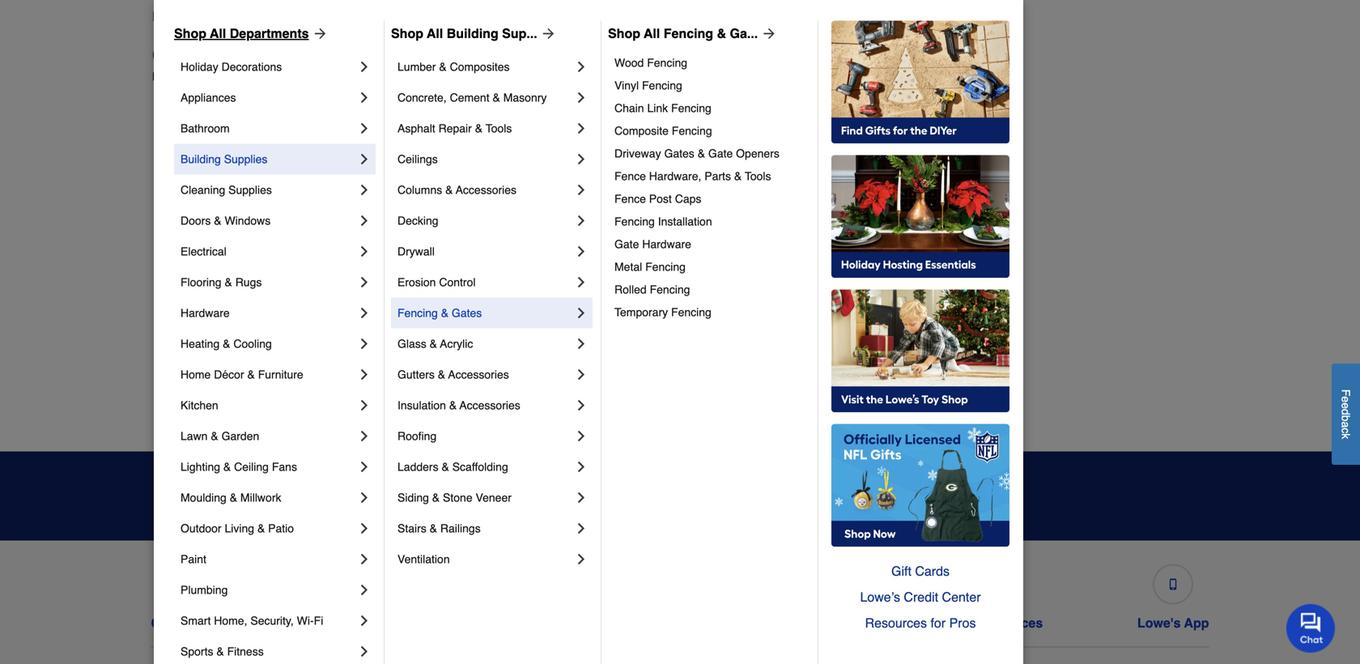 Task type: locate. For each thing, give the bounding box(es) containing it.
chevron right image for decking
[[573, 212, 590, 229]]

0 horizontal spatial building
[[181, 153, 221, 166]]

flooring & rugs link
[[181, 267, 356, 298]]

2 shop from the left
[[391, 26, 424, 41]]

1 horizontal spatial all
[[427, 26, 443, 41]]

0 horizontal spatial credit
[[577, 615, 615, 630]]

fencing up gate hardware
[[615, 215, 655, 228]]

decking link
[[398, 205, 573, 236]]

& down rutherford
[[223, 337, 230, 350]]

east up heating
[[165, 315, 188, 328]]

fencing inside metal fencing link
[[646, 260, 686, 273]]

gate up parts
[[709, 147, 733, 160]]

accessories for insulation & accessories
[[460, 399, 521, 412]]

1 vertical spatial building
[[181, 153, 221, 166]]

1 vertical spatial installation
[[918, 615, 986, 630]]

1 horizontal spatial lowe's
[[530, 615, 574, 630]]

shop all fencing & ga...
[[608, 26, 758, 41]]

a inside button
[[1340, 421, 1353, 428]]

ceiling
[[234, 460, 269, 473]]

building up composites
[[447, 26, 499, 41]]

chevron right image for sports & fitness
[[356, 643, 373, 660]]

chevron right image for drywall
[[573, 243, 590, 259]]

post
[[649, 192, 672, 205]]

0 vertical spatial a
[[183, 9, 190, 24]]

1 vertical spatial east
[[165, 315, 188, 328]]

all up "wood fencing"
[[644, 26, 660, 41]]

e
[[1340, 396, 1353, 403], [1340, 403, 1353, 409]]

0 horizontal spatial jersey
[[264, 70, 297, 83]]

fencing up vinyl fencing
[[647, 56, 688, 69]]

2 all from the left
[[427, 26, 443, 41]]

chevron right image for plumbing
[[356, 582, 373, 598]]

ladders & scaffolding
[[398, 460, 508, 473]]

1 fence from the top
[[615, 170, 646, 183]]

hillsborough
[[429, 218, 492, 231]]

sports
[[181, 645, 213, 658]]

1 horizontal spatial gates
[[664, 147, 695, 160]]

arrow right image
[[309, 25, 328, 42], [538, 25, 557, 42], [758, 25, 778, 42]]

holmdel link
[[429, 249, 471, 265]]

& right ladders
[[442, 460, 449, 473]]

1 horizontal spatial new
[[349, 9, 375, 24]]

building supplies link
[[181, 144, 356, 174]]

building inside building supplies link
[[181, 153, 221, 166]]

& down gutters & accessories
[[449, 399, 457, 412]]

all inside shop all departments link
[[210, 26, 226, 41]]

chevron right image for lumber & composites
[[573, 59, 590, 75]]

1 horizontal spatial a
[[1340, 421, 1353, 428]]

0 vertical spatial gift
[[892, 564, 912, 579]]

0 horizontal spatial shop
[[174, 26, 207, 41]]

butler link
[[165, 184, 195, 200]]

& down shade at the top of the page
[[734, 170, 742, 183]]

chevron right image for building supplies
[[356, 151, 373, 167]]

east down the deptford
[[165, 283, 188, 296]]

arrow right image up "wood fencing" link
[[758, 25, 778, 42]]

chevron right image for roofing
[[573, 428, 590, 444]]

chevron right image for doors & windows
[[356, 212, 373, 229]]

e up d
[[1340, 396, 1353, 403]]

0 vertical spatial gate
[[709, 147, 733, 160]]

0 horizontal spatial arrow right image
[[309, 25, 328, 42]]

0 vertical spatial building
[[447, 26, 499, 41]]

acrylic
[[440, 337, 473, 350]]

& right the us
[[223, 615, 232, 630]]

moulding & millwork
[[181, 491, 281, 504]]

lowe's inside city directory lowe's stores in new jersey
[[152, 70, 187, 83]]

fencing down erosion
[[398, 306, 438, 319]]

1 vertical spatial tools
[[745, 170, 771, 183]]

metal fencing
[[615, 260, 686, 273]]

concrete,
[[398, 91, 447, 104]]

fence inside fence hardware, parts & tools link
[[615, 170, 646, 183]]

shop for shop all departments
[[174, 26, 207, 41]]

jersey down departments
[[264, 70, 297, 83]]

chevron right image for flooring & rugs
[[356, 274, 373, 290]]

& right columns
[[446, 183, 453, 196]]

all inside shop all building sup... link
[[427, 26, 443, 41]]

supplies up windows
[[228, 183, 272, 196]]

& up fence hardware, parts & tools
[[698, 147, 705, 160]]

credit for lowe's
[[904, 589, 939, 604]]

chevron right image for columns & accessories
[[573, 182, 590, 198]]

east
[[165, 283, 188, 296], [165, 315, 188, 328]]

1 horizontal spatial credit
[[904, 589, 939, 604]]

gates up hardware,
[[664, 147, 695, 160]]

1 horizontal spatial gift
[[892, 564, 912, 579]]

sports & fitness link
[[181, 636, 356, 664]]

all for fencing
[[644, 26, 660, 41]]

0 horizontal spatial tools
[[486, 122, 512, 135]]

& inside heating & cooling link
[[223, 337, 230, 350]]

howell
[[429, 283, 463, 296]]

erosion
[[398, 276, 436, 289]]

arrow right image up holiday decorations link
[[309, 25, 328, 42]]

c
[[1340, 428, 1353, 433]]

supplies for cleaning supplies
[[228, 183, 272, 196]]

fencing up composite fencing link
[[671, 102, 712, 115]]

center for lowe's credit center
[[618, 615, 659, 630]]

1 horizontal spatial city
[[466, 315, 485, 328]]

fencing up driveway gates & gate openers
[[672, 124, 712, 137]]

east for east rutherford
[[165, 315, 188, 328]]

ventilation link
[[398, 544, 573, 574]]

mobile image
[[1168, 579, 1179, 590]]

center
[[942, 589, 981, 604], [618, 615, 659, 630]]

fitness
[[227, 645, 264, 658]]

decorations
[[222, 60, 282, 73]]

2 horizontal spatial arrow right image
[[758, 25, 778, 42]]

& right lumber
[[439, 60, 447, 73]]

hardware down east brunswick link
[[181, 306, 230, 319]]

holmdel
[[429, 251, 471, 264]]

all inside shop all fencing & ga... link
[[644, 26, 660, 41]]

fencing inside fencing & gates link
[[398, 306, 438, 319]]

fence for fence post caps
[[615, 192, 646, 205]]

sign up form
[[654, 474, 997, 518]]

arrow right image inside shop all fencing & ga... link
[[758, 25, 778, 42]]

1 vertical spatial center
[[618, 615, 659, 630]]

& right stairs
[[430, 522, 437, 535]]

jersey city link
[[429, 314, 485, 330]]

arrow right image for shop all building sup...
[[538, 25, 557, 42]]

1 vertical spatial gift
[[757, 615, 780, 630]]

morganville link
[[693, 217, 751, 233]]

credit for lowe's
[[577, 615, 615, 630]]

& right lawn
[[211, 430, 218, 442]]

0 vertical spatial accessories
[[456, 183, 517, 196]]

lowe's app link
[[1138, 558, 1209, 631]]

accessories
[[456, 183, 517, 196], [448, 368, 509, 381], [460, 399, 521, 412]]

ceilings
[[398, 153, 438, 166]]

fence for fence hardware, parts & tools
[[615, 170, 646, 183]]

shop up "wood"
[[608, 26, 641, 41]]

0 vertical spatial jersey
[[379, 9, 417, 24]]

0 vertical spatial gift cards
[[892, 564, 950, 579]]

arrow right image inside shop all building sup... link
[[538, 25, 557, 42]]

lowe's for lowe's app
[[1138, 615, 1181, 630]]

0 horizontal spatial hardware
[[181, 306, 230, 319]]

order
[[357, 615, 392, 630]]

0 vertical spatial cards
[[915, 564, 950, 579]]

& left ga...
[[717, 26, 726, 41]]

chevron right image for bathroom
[[356, 120, 373, 136]]

2 fence from the top
[[615, 192, 646, 205]]

fencing down gate hardware
[[646, 260, 686, 273]]

and
[[531, 477, 565, 499]]

2 horizontal spatial lowe's
[[1138, 615, 1181, 630]]

city up acrylic
[[466, 315, 485, 328]]

jersey up glass & acrylic
[[429, 315, 463, 328]]

gates down 'howell' link
[[452, 306, 482, 319]]

living
[[225, 522, 254, 535]]

& right décor
[[247, 368, 255, 381]]

in
[[226, 70, 235, 83]]

& left millwork
[[230, 491, 237, 504]]

shop down new jersey
[[391, 26, 424, 41]]

customer care image
[[201, 579, 212, 590]]

jersey up lumber
[[379, 9, 417, 24]]

0 horizontal spatial lowe's
[[152, 70, 187, 83]]

city down find
[[152, 44, 189, 66]]

composite fencing
[[615, 124, 712, 137]]

0 vertical spatial east
[[165, 283, 188, 296]]

3 arrow right image from the left
[[758, 25, 778, 42]]

0 vertical spatial fence
[[615, 170, 646, 183]]

arrow right image inside shop all departments link
[[309, 25, 328, 42]]

city
[[152, 44, 189, 66], [466, 315, 485, 328]]

chevron right image for paint
[[356, 551, 373, 567]]

vinyl fencing link
[[615, 74, 807, 97]]

0 vertical spatial center
[[942, 589, 981, 604]]

columns
[[398, 183, 442, 196]]

2 e from the top
[[1340, 403, 1353, 409]]

fence down the driveway
[[615, 170, 646, 183]]

0 horizontal spatial gift cards
[[757, 615, 820, 630]]

0 horizontal spatial cards
[[783, 615, 820, 630]]

1 east from the top
[[165, 283, 188, 296]]

hardware down fencing installation
[[642, 238, 692, 251]]

voorhees
[[957, 380, 1005, 393]]

& left stone
[[432, 491, 440, 504]]

1 horizontal spatial gate
[[709, 147, 733, 160]]

0 horizontal spatial a
[[183, 9, 190, 24]]

contact
[[151, 615, 199, 630]]

wood fencing
[[615, 56, 688, 69]]

& inside shop all fencing & ga... link
[[717, 26, 726, 41]]

glass & acrylic link
[[398, 328, 573, 359]]

all up lumber
[[427, 26, 443, 41]]

lowe's app
[[1138, 615, 1209, 630]]

e up b at bottom
[[1340, 403, 1353, 409]]

1 vertical spatial fence
[[615, 192, 646, 205]]

& right sports
[[217, 645, 224, 658]]

0 vertical spatial gates
[[664, 147, 695, 160]]

1 vertical spatial credit
[[577, 615, 615, 630]]

insulation & accessories
[[398, 399, 521, 412]]

& left rugs at the top
[[225, 276, 232, 289]]

morganville
[[693, 218, 751, 231]]

fencing up chain link fencing on the top of page
[[642, 79, 683, 92]]

& down 'lawnside' link
[[438, 368, 446, 381]]

fencing up "wood fencing" link
[[664, 26, 714, 41]]

brick link
[[165, 152, 190, 168]]

wood fencing link
[[615, 51, 807, 74]]

accessories up insulation & accessories link
[[448, 368, 509, 381]]

2 horizontal spatial all
[[644, 26, 660, 41]]

supplies up 'cleaning supplies'
[[224, 153, 268, 166]]

& right repair
[[475, 122, 483, 135]]

1 horizontal spatial arrow right image
[[538, 25, 557, 42]]

composites
[[450, 60, 510, 73]]

smart home, security, wi-fi link
[[181, 605, 356, 636]]

furniture
[[258, 368, 303, 381]]

0 vertical spatial credit
[[904, 589, 939, 604]]

0 horizontal spatial gates
[[452, 306, 482, 319]]

temporary fencing
[[615, 306, 712, 319]]

1 horizontal spatial tools
[[745, 170, 771, 183]]

0 vertical spatial new
[[349, 9, 375, 24]]

1 horizontal spatial center
[[942, 589, 981, 604]]

chevron right image
[[356, 59, 373, 75], [573, 59, 590, 75], [356, 120, 373, 136], [573, 151, 590, 167], [356, 182, 373, 198], [356, 305, 373, 321], [573, 305, 590, 321], [356, 366, 373, 383], [573, 366, 590, 383], [356, 428, 373, 444], [356, 459, 373, 475], [356, 489, 373, 506], [573, 489, 590, 506], [573, 520, 590, 536], [356, 551, 373, 567], [356, 613, 373, 629], [356, 643, 373, 660]]

& left patio
[[257, 522, 265, 535]]

3 shop from the left
[[608, 26, 641, 41]]

1 horizontal spatial installation
[[918, 615, 986, 630]]

chevron right image for hardware
[[356, 305, 373, 321]]

1 vertical spatial supplies
[[228, 183, 272, 196]]

shop down find a store
[[174, 26, 207, 41]]

windows
[[225, 214, 271, 227]]

chevron right image for moulding & millwork
[[356, 489, 373, 506]]

fencing inside "fencing installation" link
[[615, 215, 655, 228]]

shade
[[727, 153, 760, 166]]

& inside gutters & accessories link
[[438, 368, 446, 381]]

fencing inside composite fencing link
[[672, 124, 712, 137]]

fence inside the fence post caps link
[[615, 192, 646, 205]]

composite
[[615, 124, 669, 137]]

gate up metal
[[615, 238, 639, 251]]

deals,
[[363, 477, 420, 499]]

tools up ceilings link
[[486, 122, 512, 135]]

0 horizontal spatial all
[[210, 26, 226, 41]]

0 vertical spatial tools
[[486, 122, 512, 135]]

a up the k
[[1340, 421, 1353, 428]]

tools down shade at the top of the page
[[745, 170, 771, 183]]

1 vertical spatial accessories
[[448, 368, 509, 381]]

fencing & gates
[[398, 306, 482, 319]]

0 horizontal spatial new
[[238, 70, 261, 83]]

fencing down rolled fencing link
[[671, 306, 712, 319]]

railings
[[440, 522, 481, 535]]

piscataway
[[957, 121, 1015, 134]]

fence left post
[[615, 192, 646, 205]]

& right glass
[[430, 337, 437, 350]]

2 vertical spatial jersey
[[429, 315, 463, 328]]

holiday
[[181, 60, 218, 73]]

2 east from the top
[[165, 315, 188, 328]]

1 horizontal spatial shop
[[391, 26, 424, 41]]

gutters & accessories
[[398, 368, 509, 381]]

chevron right image for insulation & accessories
[[573, 397, 590, 413]]

accessories up decking 'link'
[[456, 183, 517, 196]]

supplies
[[224, 153, 268, 166], [228, 183, 272, 196]]

paint link
[[181, 544, 356, 574]]

& right cement
[[493, 91, 500, 104]]

arrow right image up masonry at the left
[[538, 25, 557, 42]]

shop all fencing & ga... link
[[608, 24, 778, 43]]

sicklerville link
[[957, 249, 1011, 265]]

décor
[[214, 368, 244, 381]]

0 horizontal spatial gift cards link
[[754, 558, 823, 631]]

1 shop from the left
[[174, 26, 207, 41]]

chevron right image
[[356, 89, 373, 106], [573, 89, 590, 106], [573, 120, 590, 136], [356, 151, 373, 167], [573, 182, 590, 198], [356, 212, 373, 229], [573, 212, 590, 229], [356, 243, 373, 259], [573, 243, 590, 259], [356, 274, 373, 290], [573, 274, 590, 290], [356, 336, 373, 352], [573, 336, 590, 352], [356, 397, 373, 413], [573, 397, 590, 413], [573, 428, 590, 444], [573, 459, 590, 475], [356, 520, 373, 536], [573, 551, 590, 567], [356, 582, 373, 598]]

k
[[1340, 433, 1353, 439]]

1 all from the left
[[210, 26, 226, 41]]

1 vertical spatial gate
[[615, 238, 639, 251]]

fencing inside rolled fencing link
[[650, 283, 690, 296]]

chevron right image for appliances
[[356, 89, 373, 106]]

1 horizontal spatial jersey
[[379, 9, 417, 24]]

home,
[[214, 614, 247, 627]]

sign up button
[[895, 474, 997, 518]]

1 vertical spatial gates
[[452, 306, 482, 319]]

lowe's for lowe's credit center
[[530, 615, 574, 630]]

bathroom
[[181, 122, 230, 135]]

flooring
[[181, 276, 222, 289]]

1 vertical spatial new
[[238, 70, 261, 83]]

& down howell
[[441, 306, 449, 319]]

woodbridge
[[957, 413, 1018, 426]]

fencing installation link
[[615, 210, 807, 233]]

2 arrow right image from the left
[[538, 25, 557, 42]]

1 arrow right image from the left
[[309, 25, 328, 42]]

lowe's credit center
[[860, 589, 981, 604]]

patio
[[268, 522, 294, 535]]

a
[[183, 9, 190, 24], [1340, 421, 1353, 428]]

parts
[[705, 170, 731, 183]]

3 all from the left
[[644, 26, 660, 41]]

2 horizontal spatial shop
[[608, 26, 641, 41]]

& right doors
[[214, 214, 222, 227]]

0 vertical spatial supplies
[[224, 153, 268, 166]]

all down store
[[210, 26, 226, 41]]

& left ceiling
[[223, 460, 231, 473]]

accessories up roofing link
[[460, 399, 521, 412]]

gates inside driveway gates & gate openers "link"
[[664, 147, 695, 160]]

building up cleaning
[[181, 153, 221, 166]]

installation services link
[[918, 558, 1043, 631]]

chevron right image for siding & stone veneer
[[573, 489, 590, 506]]

0 vertical spatial city
[[152, 44, 189, 66]]

ladders & scaffolding link
[[398, 451, 573, 482]]

1 horizontal spatial building
[[447, 26, 499, 41]]

rio grande
[[957, 186, 1015, 199]]

b
[[1340, 415, 1353, 421]]

0 horizontal spatial installation
[[658, 215, 712, 228]]

& inside lawn & garden link
[[211, 430, 218, 442]]

chevron right image for electrical
[[356, 243, 373, 259]]

1 vertical spatial cards
[[783, 615, 820, 630]]

2 vertical spatial accessories
[[460, 399, 521, 412]]

gates inside fencing & gates link
[[452, 306, 482, 319]]

sewell link
[[957, 217, 991, 233]]

0 horizontal spatial center
[[618, 615, 659, 630]]

chevron right image for smart home, security, wi-fi
[[356, 613, 373, 629]]

& inside stairs & railings link
[[430, 522, 437, 535]]

1 vertical spatial jersey
[[264, 70, 297, 83]]

cleaning
[[181, 183, 225, 196]]

fencing up the temporary fencing at the top of the page
[[650, 283, 690, 296]]

lawn & garden link
[[181, 421, 356, 451]]

gates
[[664, 147, 695, 160], [452, 306, 482, 319]]

chevron right image for ladders & scaffolding
[[573, 459, 590, 475]]

0 horizontal spatial city
[[152, 44, 189, 66]]

shop for shop all building sup...
[[391, 26, 424, 41]]

1 vertical spatial a
[[1340, 421, 1353, 428]]

hardware link
[[181, 298, 356, 328]]

& inside siding & stone veneer link
[[432, 491, 440, 504]]

lawn
[[181, 430, 208, 442]]

1 vertical spatial hardware
[[181, 306, 230, 319]]

accessories for gutters & accessories
[[448, 368, 509, 381]]

& inside 'contact us & faq' link
[[223, 615, 232, 630]]

& inside lighting & ceiling fans link
[[223, 460, 231, 473]]

a right find
[[183, 9, 190, 24]]

1 horizontal spatial hardware
[[642, 238, 692, 251]]



Task type: describe. For each thing, give the bounding box(es) containing it.
vinyl fencing
[[615, 79, 683, 92]]

sup...
[[502, 26, 538, 41]]

all for departments
[[210, 26, 226, 41]]

fi
[[314, 614, 323, 627]]

columns & accessories link
[[398, 174, 573, 205]]

ga...
[[730, 26, 758, 41]]

lowe's
[[860, 589, 901, 604]]

chevron right image for ceilings
[[573, 151, 590, 167]]

bayonne
[[165, 121, 210, 134]]

chevron right image for concrete, cement & masonry
[[573, 89, 590, 106]]

sign up
[[922, 488, 971, 503]]

new jersey button
[[349, 7, 417, 26]]

& inside concrete, cement & masonry link
[[493, 91, 500, 104]]

& inside lumber & composites link
[[439, 60, 447, 73]]

& inside asphalt repair & tools link
[[475, 122, 483, 135]]

share.
[[601, 502, 634, 515]]

contact us & faq
[[151, 615, 263, 630]]

gate inside "link"
[[709, 147, 733, 160]]

& inside fencing & gates link
[[441, 306, 449, 319]]

& inside fence hardware, parts & tools link
[[734, 170, 742, 183]]

insulation
[[398, 399, 446, 412]]

0 horizontal spatial gate
[[615, 238, 639, 251]]

visit the lowe's toy shop. image
[[832, 289, 1010, 413]]

find a store
[[152, 9, 227, 24]]

us
[[203, 615, 219, 630]]

arrow right image for shop all fencing & ga...
[[758, 25, 778, 42]]

got
[[534, 502, 552, 515]]

chevron right image for holiday decorations
[[356, 59, 373, 75]]

chevron right image for ventilation
[[573, 551, 590, 567]]

find a store link
[[152, 7, 227, 26]]

& inside outdoor living & patio 'link'
[[257, 522, 265, 535]]

asphalt
[[398, 122, 435, 135]]

driveway gates & gate openers
[[615, 147, 780, 160]]

flooring & rugs
[[181, 276, 262, 289]]

rio
[[957, 186, 974, 199]]

city directory lowe's stores in new jersey
[[152, 44, 297, 83]]

& inside driveway gates & gate openers "link"
[[698, 147, 705, 160]]

lawn & garden
[[181, 430, 259, 442]]

lawnside link
[[429, 346, 477, 362]]

chevron right image for cleaning supplies
[[356, 182, 373, 198]]

f e e d b a c k
[[1340, 389, 1353, 439]]

stores
[[190, 70, 223, 83]]

north
[[693, 315, 721, 328]]

0 horizontal spatial gift
[[757, 615, 780, 630]]

metal
[[615, 260, 642, 273]]

& inside flooring & rugs link
[[225, 276, 232, 289]]

city inside city directory lowe's stores in new jersey
[[152, 44, 189, 66]]

resources for pros
[[865, 615, 976, 630]]

fencing installation
[[615, 215, 712, 228]]

delran
[[165, 218, 199, 231]]

new jersey
[[349, 9, 417, 24]]

brunswick
[[191, 283, 243, 296]]

officially licensed n f l gifts. shop now. image
[[832, 424, 1010, 547]]

jersey inside city directory lowe's stores in new jersey
[[264, 70, 297, 83]]

fencing inside shop all fencing & ga... link
[[664, 26, 714, 41]]

& inside the moulding & millwork link
[[230, 491, 237, 504]]

woodbridge link
[[957, 411, 1018, 427]]

roofing
[[398, 430, 437, 442]]

chat invite button image
[[1287, 603, 1336, 653]]

lighting
[[181, 460, 220, 473]]

& inside ladders & scaffolding link
[[442, 460, 449, 473]]

1 horizontal spatial cards
[[915, 564, 950, 579]]

wood
[[615, 56, 644, 69]]

cleaning supplies
[[181, 183, 272, 196]]

fencing inside "wood fencing" link
[[647, 56, 688, 69]]

toms
[[957, 283, 984, 296]]

fencing inside temporary fencing link
[[671, 306, 712, 319]]

center for lowe's credit center
[[942, 589, 981, 604]]

deptford link
[[165, 249, 209, 265]]

princeton
[[957, 153, 1005, 166]]

bathroom link
[[181, 113, 356, 144]]

1 e from the top
[[1340, 396, 1353, 403]]

new inside city directory lowe's stores in new jersey
[[238, 70, 261, 83]]

services
[[990, 615, 1043, 630]]

howell link
[[429, 281, 463, 298]]

asphalt repair & tools
[[398, 122, 512, 135]]

stone
[[443, 491, 473, 504]]

& inside insulation & accessories link
[[449, 399, 457, 412]]

piscataway link
[[957, 119, 1015, 136]]

new inside button
[[349, 9, 375, 24]]

chevron right image for lighting & ceiling fans
[[356, 459, 373, 475]]

erosion control
[[398, 276, 476, 289]]

lumber & composites link
[[398, 51, 573, 82]]

millville link
[[693, 184, 730, 200]]

cement
[[450, 91, 490, 104]]

chevron right image for stairs & railings
[[573, 520, 590, 536]]

plumbing link
[[181, 574, 356, 605]]

faq
[[236, 615, 263, 630]]

supplies for building supplies
[[224, 153, 268, 166]]

shop all building sup... link
[[391, 24, 557, 43]]

ceilings link
[[398, 144, 573, 174]]

fencing inside vinyl fencing link
[[642, 79, 683, 92]]

order status link
[[357, 558, 436, 631]]

grande
[[977, 186, 1015, 199]]

chevron right image for fencing & gates
[[573, 305, 590, 321]]

status
[[396, 615, 436, 630]]

voorhees link
[[957, 379, 1005, 395]]

holiday hosting essentials. image
[[832, 155, 1010, 278]]

fencing inside chain link fencing link
[[671, 102, 712, 115]]

openers
[[736, 147, 780, 160]]

dimensions image
[[975, 579, 986, 590]]

0 vertical spatial hardware
[[642, 238, 692, 251]]

east rutherford
[[165, 315, 245, 328]]

union
[[957, 348, 987, 361]]

& inside "doors & windows" link
[[214, 214, 222, 227]]

chevron right image for outdoor living & patio
[[356, 520, 373, 536]]

cleaning supplies link
[[181, 174, 356, 205]]

0 vertical spatial installation
[[658, 215, 712, 228]]

& inside sports & fitness link
[[217, 645, 224, 658]]

electrical link
[[181, 236, 356, 267]]

stairs & railings link
[[398, 513, 573, 544]]

north bergen link
[[693, 314, 761, 330]]

accessories for columns & accessories
[[456, 183, 517, 196]]

2 horizontal spatial jersey
[[429, 315, 463, 328]]

bayonne link
[[165, 119, 210, 136]]

east rutherford link
[[165, 314, 245, 330]]

east for east brunswick
[[165, 283, 188, 296]]

& inside "columns & accessories" link
[[446, 183, 453, 196]]

arrow right image for shop all departments
[[309, 25, 328, 42]]

princeton link
[[957, 152, 1005, 168]]

1 vertical spatial gift cards
[[757, 615, 820, 630]]

lowe's credit center
[[530, 615, 659, 630]]

kitchen link
[[181, 390, 356, 421]]

find gifts for the diyer. image
[[832, 21, 1010, 144]]

maple
[[693, 153, 724, 166]]

shop for shop all fencing & ga...
[[608, 26, 641, 41]]

& inside glass & acrylic "link"
[[430, 337, 437, 350]]

chevron right image for heating & cooling
[[356, 336, 373, 352]]

1 vertical spatial city
[[466, 315, 485, 328]]

hamilton link
[[429, 184, 474, 200]]

glass & acrylic
[[398, 337, 473, 350]]

stairs
[[398, 522, 427, 535]]

building inside shop all building sup... link
[[447, 26, 499, 41]]

glass
[[398, 337, 427, 350]]

1 horizontal spatial gift cards
[[892, 564, 950, 579]]

home décor & furniture link
[[181, 359, 356, 390]]

rolled
[[615, 283, 647, 296]]

jersey inside button
[[379, 9, 417, 24]]

eatontown
[[165, 348, 219, 361]]

holiday decorations
[[181, 60, 282, 73]]

chevron right image for home décor & furniture
[[356, 366, 373, 383]]

gate hardware
[[615, 238, 692, 251]]

all for building
[[427, 26, 443, 41]]

chevron right image for lawn & garden
[[356, 428, 373, 444]]

1 horizontal spatial gift cards link
[[832, 558, 1010, 584]]

f e e d b a c k button
[[1332, 364, 1361, 465]]

security,
[[251, 614, 294, 627]]

chevron right image for gutters & accessories
[[573, 366, 590, 383]]

chevron right image for asphalt repair & tools
[[573, 120, 590, 136]]

chevron right image for glass & acrylic
[[573, 336, 590, 352]]

for
[[931, 615, 946, 630]]

fencing & gates link
[[398, 298, 573, 328]]

chevron right image for kitchen
[[356, 397, 373, 413]]

& inside 'home décor & furniture' link
[[247, 368, 255, 381]]

chevron right image for erosion control
[[573, 274, 590, 290]]

manchester
[[693, 121, 752, 134]]



Task type: vqa. For each thing, say whether or not it's contained in the screenshot.
the topmost the Hardware
yes



